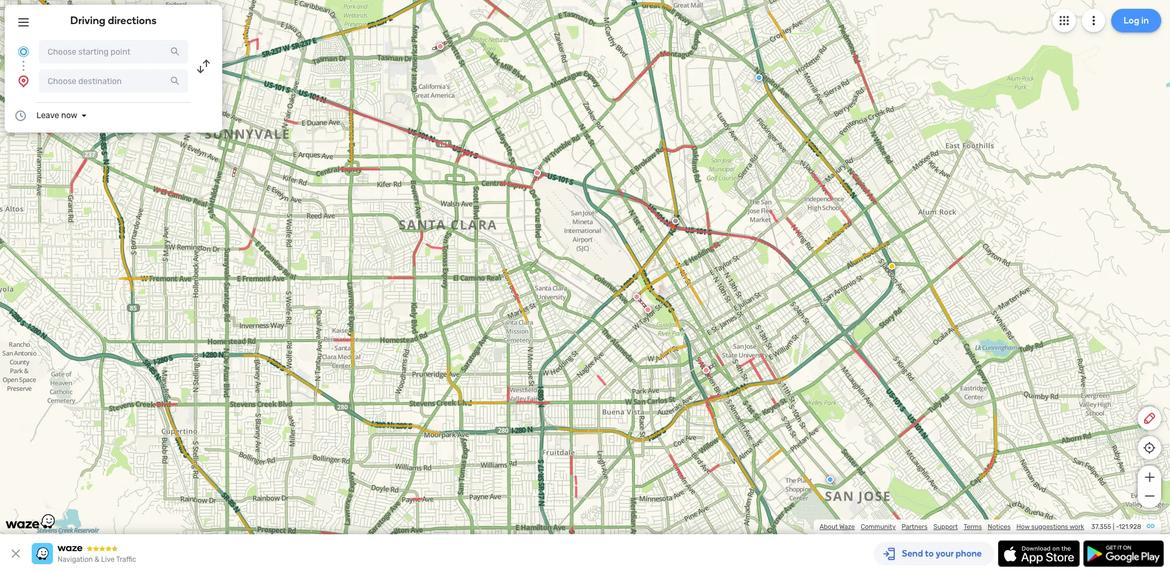 Task type: describe. For each thing, give the bounding box(es) containing it.
now
[[61, 111, 77, 121]]

road closed image
[[534, 169, 541, 176]]

37.355
[[1092, 523, 1112, 531]]

suggestions
[[1032, 523, 1068, 531]]

Choose starting point text field
[[39, 40, 188, 64]]

zoom out image
[[1142, 489, 1157, 503]]

terms link
[[964, 523, 982, 531]]

current location image
[[16, 45, 31, 59]]

navigation
[[58, 556, 93, 564]]

accident image
[[672, 218, 679, 225]]

121.928
[[1119, 523, 1142, 531]]

navigation & live traffic
[[58, 556, 136, 564]]

work
[[1070, 523, 1084, 531]]

about
[[820, 523, 838, 531]]

37.355 | -121.928
[[1092, 523, 1142, 531]]

live
[[101, 556, 115, 564]]

support link
[[934, 523, 958, 531]]

directions
[[108, 14, 157, 27]]

driving
[[70, 14, 106, 27]]

police image
[[756, 74, 763, 81]]

partners
[[902, 523, 928, 531]]

driving directions
[[70, 14, 157, 27]]



Task type: locate. For each thing, give the bounding box(es) containing it.
road closed image
[[437, 43, 444, 50], [633, 293, 640, 301], [645, 306, 652, 313], [703, 367, 710, 374]]

link image
[[1146, 522, 1156, 531]]

&
[[95, 556, 99, 564]]

|
[[1113, 523, 1115, 531]]

leave now
[[36, 111, 77, 121]]

how suggestions work link
[[1017, 523, 1084, 531]]

notices link
[[988, 523, 1011, 531]]

how
[[1017, 523, 1030, 531]]

community
[[861, 523, 896, 531]]

x image
[[9, 547, 23, 561]]

partners link
[[902, 523, 928, 531]]

Choose destination text field
[[39, 69, 188, 93]]

about waze link
[[820, 523, 855, 531]]

support
[[934, 523, 958, 531]]

clock image
[[14, 109, 28, 123]]

-
[[1116, 523, 1119, 531]]

police image
[[827, 476, 834, 483]]

waze
[[840, 523, 855, 531]]

about waze community partners support terms notices how suggestions work
[[820, 523, 1084, 531]]

terms
[[964, 523, 982, 531]]

pencil image
[[1143, 412, 1157, 426]]

location image
[[16, 74, 31, 88]]

hazard image
[[889, 263, 896, 270]]

traffic
[[116, 556, 136, 564]]

leave
[[36, 111, 59, 121]]

community link
[[861, 523, 896, 531]]

notices
[[988, 523, 1011, 531]]

zoom in image
[[1142, 470, 1157, 485]]



Task type: vqa. For each thing, say whether or not it's contained in the screenshot.
About Waze link
yes



